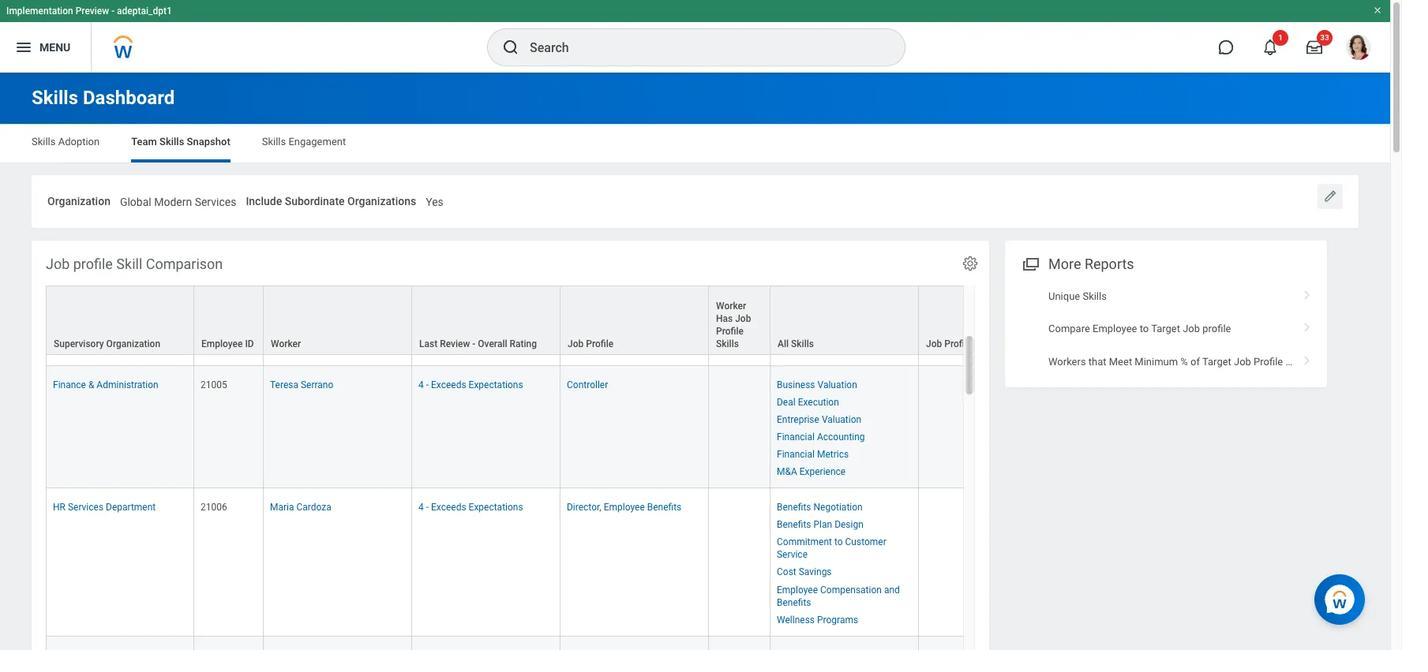 Task type: describe. For each thing, give the bounding box(es) containing it.
1 vertical spatial profile
[[1203, 323, 1232, 335]]

1 horizontal spatial to
[[1140, 323, 1149, 335]]

compare
[[1049, 323, 1090, 335]]

operational execution link
[[777, 328, 869, 342]]

management
[[787, 278, 843, 289]]

search image
[[501, 38, 520, 57]]

finance
[[53, 380, 86, 391]]

modern
[[154, 196, 192, 208]]

entreprise
[[777, 414, 820, 426]]

21006
[[201, 502, 227, 513]]

skills inside worker has job profile skills
[[716, 339, 739, 350]]

4 - exceeds expectations for director, employee benefits
[[419, 502, 523, 513]]

hr services department
[[53, 502, 156, 513]]

job profile
[[568, 339, 614, 350]]

profile inside list
[[1254, 356, 1284, 368]]

tab list inside the skills dashboard main content
[[16, 125, 1375, 163]]

has
[[716, 313, 733, 324]]

services inside text box
[[195, 196, 236, 208]]

menu button
[[0, 22, 91, 73]]

all
[[778, 339, 789, 350]]

finance & administration link
[[53, 376, 158, 391]]

more reports
[[1049, 256, 1135, 272]]

m&a
[[777, 467, 797, 478]]

design
[[835, 520, 864, 531]]

employee id column header
[[194, 286, 264, 356]]

minimum
[[1135, 356, 1178, 368]]

unique skills
[[1049, 290, 1107, 302]]

expectations for controller
[[469, 380, 523, 391]]

and
[[884, 585, 900, 596]]

Global Modern Services text field
[[120, 186, 236, 214]]

wellness programs
[[777, 615, 859, 626]]

savings
[[799, 567, 832, 578]]

row containing finance & administration
[[46, 366, 1216, 489]]

expectations for director, employee benefits
[[469, 502, 523, 513]]

financial for financial accounting
[[777, 432, 815, 443]]

benefits plan design
[[777, 520, 864, 531]]

worker has job profile skills column header
[[709, 286, 771, 356]]

review
[[440, 339, 470, 350]]

hr
[[53, 502, 66, 513]]

last review - overall rating button
[[412, 287, 560, 354]]

it
[[777, 278, 785, 289]]

33
[[1321, 33, 1330, 42]]

implementation
[[6, 6, 73, 17]]

global modern services
[[120, 196, 236, 208]]

cost savings
[[777, 567, 832, 578]]

cost
[[777, 567, 797, 578]]

id
[[245, 339, 254, 350]]

worker has job profile skills button
[[709, 287, 770, 354]]

commitment to customer service link
[[777, 534, 887, 561]]

compensation
[[821, 585, 882, 596]]

items selected list for director, employee benefits
[[777, 499, 912, 627]]

worker button
[[264, 287, 411, 354]]

to inside commitment to customer service
[[835, 537, 843, 548]]

last
[[419, 339, 438, 350]]

configure job profile skill comparison image
[[962, 255, 979, 272]]

team skills snapshot
[[131, 136, 230, 148]]

financial for financial metrics
[[777, 449, 815, 460]]

comparison
[[146, 256, 223, 272]]

1
[[1279, 33, 1283, 42]]

row containing hr services department
[[46, 489, 1216, 637]]

4 for maria cardoza
[[419, 502, 424, 513]]

4 - exceeds expectations link for director, employee benefits
[[419, 499, 523, 513]]

job profile skills
[[926, 339, 998, 350]]

organizations
[[348, 195, 416, 208]]

of
[[1191, 356, 1200, 368]]

4 for teresa serrano
[[419, 380, 424, 391]]

hr services department link
[[53, 499, 156, 513]]

commitment to customer service
[[777, 537, 887, 561]]

administration
[[97, 380, 158, 391]]

skills adoption
[[32, 136, 100, 148]]

employee up meet
[[1093, 323, 1138, 335]]

team
[[131, 136, 157, 148]]

maria
[[270, 502, 294, 513]]

cardoza
[[297, 502, 332, 513]]

financial metrics
[[777, 449, 849, 460]]

worker for worker has job profile skills
[[716, 301, 746, 312]]

that
[[1089, 356, 1107, 368]]

unique skills link
[[1005, 280, 1328, 313]]

engagement
[[289, 136, 346, 148]]

worker column header
[[264, 286, 412, 356]]

execution for operational execution
[[828, 331, 869, 342]]

include subordinate organizations element
[[426, 186, 444, 215]]

controller
[[567, 380, 608, 391]]

organization inside popup button
[[106, 339, 160, 350]]

preview
[[76, 6, 109, 17]]

cost savings link
[[777, 564, 832, 578]]

commitment
[[777, 537, 832, 548]]

items selected list containing it management
[[777, 260, 894, 343]]

unique
[[1049, 290, 1081, 302]]

%
[[1181, 356, 1188, 368]]

profile inside column header
[[586, 339, 614, 350]]

it management
[[777, 278, 843, 289]]

wellness
[[777, 615, 815, 626]]

services inside job profile skill comparison element
[[68, 502, 104, 513]]

4 - exceeds expectations link for controller
[[419, 376, 523, 391]]

it management link
[[777, 275, 843, 289]]

accounting
[[817, 432, 865, 443]]

director, employee benefits link
[[567, 499, 682, 513]]

exceeds for maria cardoza
[[431, 502, 466, 513]]

row containing it management
[[46, 247, 1216, 366]]

all skills button
[[771, 287, 918, 354]]

meet
[[1109, 356, 1133, 368]]

yes
[[426, 196, 444, 208]]

all skills column header
[[771, 286, 919, 356]]

employee compensation and benefits
[[777, 585, 900, 609]]

skills inside popup button
[[975, 339, 998, 350]]

employee compensation and benefits link
[[777, 582, 900, 609]]

more
[[1049, 256, 1082, 272]]

job inside popup button
[[926, 339, 942, 350]]

- inside popup button
[[473, 339, 476, 350]]

employee inside popup button
[[201, 339, 243, 350]]

row containing worker has job profile skills
[[46, 286, 1216, 356]]

4 - exceeds expectations for controller
[[419, 380, 523, 391]]

dashboard
[[83, 87, 175, 109]]

list inside the skills dashboard main content
[[1005, 280, 1328, 378]]

profile inside popup button
[[945, 339, 972, 350]]

inbox large image
[[1307, 39, 1323, 55]]

benefits negotiation
[[777, 502, 863, 513]]

business valuation link
[[777, 376, 857, 391]]

skills dashboard main content
[[0, 73, 1391, 651]]

5 row from the top
[[46, 637, 1216, 651]]

department
[[106, 502, 156, 513]]



Task type: locate. For each thing, give the bounding box(es) containing it.
benefits
[[647, 502, 682, 513], [777, 502, 812, 513], [777, 520, 812, 531], [777, 598, 812, 609]]

financial
[[777, 432, 815, 443], [777, 449, 815, 460]]

compare employee to target job profile
[[1049, 323, 1232, 335]]

0 vertical spatial profile
[[73, 256, 113, 272]]

1 vertical spatial chevron right image
[[1298, 318, 1318, 333]]

financial up m&a
[[777, 449, 815, 460]]

1 row from the top
[[46, 247, 1216, 366]]

job
[[46, 256, 70, 272], [735, 313, 751, 324], [1183, 323, 1200, 335], [568, 339, 584, 350], [926, 339, 942, 350], [1234, 356, 1252, 368]]

last review - overall rating column header
[[412, 286, 561, 356]]

workers that meet minimum % of target job profile skills link
[[1005, 346, 1328, 378]]

job profile column header
[[561, 286, 709, 356]]

chevron right image inside compare employee to target job profile link
[[1298, 318, 1318, 333]]

wellness programs link
[[777, 612, 859, 626]]

items selected list containing business valuation
[[777, 376, 891, 479]]

implementation preview -   adeptai_dpt1
[[6, 6, 172, 17]]

programs
[[817, 615, 859, 626]]

1 expectations from the top
[[469, 380, 523, 391]]

1 vertical spatial services
[[68, 502, 104, 513]]

teresa serrano
[[270, 380, 334, 391]]

2 vertical spatial items selected list
[[777, 499, 912, 627]]

supervisory organization
[[54, 339, 160, 350]]

m&a experience link
[[777, 464, 846, 478]]

employee right director,
[[604, 502, 645, 513]]

chevron right image inside 'unique skills' link
[[1298, 285, 1318, 301]]

employee left id
[[201, 339, 243, 350]]

4
[[419, 380, 424, 391], [419, 502, 424, 513]]

3 items selected list from the top
[[777, 499, 912, 627]]

profile up workers that meet minimum % of target job profile skills
[[1203, 323, 1232, 335]]

profile left skill
[[73, 256, 113, 272]]

4 row from the top
[[46, 489, 1216, 637]]

33 button
[[1298, 30, 1333, 65]]

menu group image
[[1020, 252, 1041, 274]]

close environment banner image
[[1373, 6, 1383, 15]]

employee inside "employee compensation and benefits"
[[777, 585, 818, 596]]

operational
[[777, 331, 826, 342]]

reports
[[1085, 256, 1135, 272]]

1 button
[[1253, 30, 1289, 65]]

1 4 - exceeds expectations link from the top
[[419, 376, 523, 391]]

worker has job profile skills
[[716, 301, 751, 350]]

-
[[111, 6, 115, 17], [473, 339, 476, 350], [426, 380, 429, 391], [426, 502, 429, 513]]

serrano
[[301, 380, 334, 391]]

Yes text field
[[426, 186, 444, 214]]

teresa serrano link
[[270, 376, 334, 391]]

valuation for entreprise valuation
[[822, 414, 862, 426]]

valuation inside entreprise valuation link
[[822, 414, 862, 426]]

subordinate
[[285, 195, 345, 208]]

1 horizontal spatial worker
[[716, 301, 746, 312]]

financial accounting
[[777, 432, 865, 443]]

0 vertical spatial organization
[[47, 195, 111, 208]]

1 horizontal spatial services
[[195, 196, 236, 208]]

global
[[120, 196, 151, 208]]

financial accounting link
[[777, 429, 865, 443]]

1 vertical spatial target
[[1203, 356, 1232, 368]]

entreprise valuation link
[[777, 411, 862, 426]]

teresa
[[270, 380, 298, 391]]

cell
[[46, 247, 194, 366], [194, 247, 264, 366], [264, 247, 412, 366], [412, 247, 561, 366], [561, 247, 709, 366], [709, 247, 771, 366], [919, 247, 1068, 366], [709, 366, 771, 489], [709, 489, 771, 637], [194, 637, 264, 651], [264, 637, 412, 651], [412, 637, 561, 651], [561, 637, 709, 651], [709, 637, 771, 651], [771, 637, 919, 651], [919, 637, 1068, 651]]

edit image
[[1323, 189, 1339, 205]]

0 horizontal spatial to
[[835, 537, 843, 548]]

2 row from the top
[[46, 286, 1216, 356]]

finance & administration
[[53, 380, 158, 391]]

execution up entreprise valuation link
[[798, 397, 839, 408]]

maria cardoza link
[[270, 499, 332, 513]]

to down design
[[835, 537, 843, 548]]

0 vertical spatial 4 - exceeds expectations link
[[419, 376, 523, 391]]

tab list containing skills adoption
[[16, 125, 1375, 163]]

benefits negotiation link
[[777, 499, 863, 513]]

1 vertical spatial 4 - exceeds expectations link
[[419, 499, 523, 513]]

0 horizontal spatial services
[[68, 502, 104, 513]]

list containing unique skills
[[1005, 280, 1328, 378]]

profile inside worker has job profile skills
[[716, 326, 744, 337]]

job profile skill comparison element
[[32, 241, 1216, 651]]

director, employee benefits
[[567, 502, 682, 513]]

items selected list
[[777, 260, 894, 343], [777, 376, 891, 479], [777, 499, 912, 627]]

chevron right image
[[1298, 350, 1318, 366]]

services right hr
[[68, 502, 104, 513]]

valuation up "deal execution" link at right bottom
[[818, 380, 857, 391]]

profile
[[716, 326, 744, 337], [586, 339, 614, 350], [945, 339, 972, 350], [1254, 356, 1284, 368]]

director,
[[567, 502, 602, 513]]

services right modern
[[195, 196, 236, 208]]

plan
[[814, 520, 833, 531]]

2 4 - exceeds expectations from the top
[[419, 502, 523, 513]]

1 exceeds from the top
[[431, 380, 466, 391]]

to up 'minimum'
[[1140, 323, 1149, 335]]

0 vertical spatial chevron right image
[[1298, 285, 1318, 301]]

1 vertical spatial 4 - exceeds expectations
[[419, 502, 523, 513]]

deal execution
[[777, 397, 839, 408]]

0 horizontal spatial target
[[1152, 323, 1181, 335]]

profile
[[73, 256, 113, 272], [1203, 323, 1232, 335]]

snapshot
[[187, 136, 230, 148]]

execution for deal execution
[[798, 397, 839, 408]]

1 4 - exceeds expectations from the top
[[419, 380, 523, 391]]

chevron right image for compare employee to target job profile
[[1298, 318, 1318, 333]]

4 - exceeds expectations
[[419, 380, 523, 391], [419, 502, 523, 513]]

workers that meet minimum % of target job profile skills
[[1049, 356, 1310, 368]]

menu banner
[[0, 0, 1391, 73]]

2 4 - exceeds expectations link from the top
[[419, 499, 523, 513]]

exceeds for teresa serrano
[[431, 380, 466, 391]]

employee down cost savings
[[777, 585, 818, 596]]

0 vertical spatial worker
[[716, 301, 746, 312]]

1 vertical spatial expectations
[[469, 502, 523, 513]]

1 items selected list from the top
[[777, 260, 894, 343]]

- inside menu banner
[[111, 6, 115, 17]]

workers
[[1049, 356, 1086, 368]]

1 4 from the top
[[419, 380, 424, 391]]

deal
[[777, 397, 796, 408]]

list
[[1005, 280, 1328, 378]]

0 vertical spatial financial
[[777, 432, 815, 443]]

job inside column header
[[568, 339, 584, 350]]

2 items selected list from the top
[[777, 376, 891, 479]]

deal execution link
[[777, 394, 839, 408]]

1 horizontal spatial target
[[1203, 356, 1232, 368]]

organization left global
[[47, 195, 111, 208]]

2 exceeds from the top
[[431, 502, 466, 513]]

supervisory organization column header
[[46, 286, 194, 356]]

skill
[[116, 256, 142, 272]]

organization up administration
[[106, 339, 160, 350]]

supervisory organization button
[[47, 287, 193, 354]]

1 vertical spatial 4
[[419, 502, 424, 513]]

skills engagement
[[262, 136, 346, 148]]

target down 'unique skills' link
[[1152, 323, 1181, 335]]

0 vertical spatial valuation
[[818, 380, 857, 391]]

0 horizontal spatial worker
[[271, 339, 301, 350]]

2 chevron right image from the top
[[1298, 318, 1318, 333]]

1 vertical spatial financial
[[777, 449, 815, 460]]

0 vertical spatial exceeds
[[431, 380, 466, 391]]

4 - exceeds expectations link
[[419, 376, 523, 391], [419, 499, 523, 513]]

0 vertical spatial expectations
[[469, 380, 523, 391]]

expectations
[[469, 380, 523, 391], [469, 502, 523, 513]]

worker
[[716, 301, 746, 312], [271, 339, 301, 350]]

rating
[[510, 339, 537, 350]]

employee
[[1093, 323, 1138, 335], [201, 339, 243, 350], [604, 502, 645, 513], [777, 585, 818, 596]]

0 vertical spatial 4 - exceeds expectations
[[419, 380, 523, 391]]

target right of
[[1203, 356, 1232, 368]]

financial down entreprise
[[777, 432, 815, 443]]

adeptai_dpt1
[[117, 6, 172, 17]]

2 financial from the top
[[777, 449, 815, 460]]

skills
[[32, 87, 78, 109], [32, 136, 56, 148], [160, 136, 184, 148], [262, 136, 286, 148], [1083, 290, 1107, 302], [716, 339, 739, 350], [791, 339, 814, 350], [975, 339, 998, 350], [1286, 356, 1310, 368]]

metrics
[[817, 449, 849, 460]]

benefits inside "employee compensation and benefits"
[[777, 598, 812, 609]]

1 vertical spatial to
[[835, 537, 843, 548]]

chevron right image for unique skills
[[1298, 285, 1318, 301]]

1 vertical spatial worker
[[271, 339, 301, 350]]

items selected list containing benefits negotiation
[[777, 499, 912, 627]]

negotiation
[[814, 502, 863, 513]]

3 row from the top
[[46, 366, 1216, 489]]

2 4 from the top
[[419, 502, 424, 513]]

0 horizontal spatial profile
[[73, 256, 113, 272]]

1 vertical spatial valuation
[[822, 414, 862, 426]]

all skills
[[778, 339, 814, 350]]

business valuation
[[777, 380, 857, 391]]

1 vertical spatial exceeds
[[431, 502, 466, 513]]

organization element
[[120, 186, 236, 215]]

customer
[[845, 537, 887, 548]]

Search Workday  search field
[[530, 30, 873, 65]]

items selected list for controller
[[777, 376, 891, 479]]

valuation for business valuation
[[818, 380, 857, 391]]

job profile skill comparison
[[46, 256, 223, 272]]

benefits plan design link
[[777, 517, 864, 531]]

profile logan mcneil image
[[1347, 35, 1372, 63]]

0 vertical spatial target
[[1152, 323, 1181, 335]]

skills dashboard
[[32, 87, 175, 109]]

1 horizontal spatial profile
[[1203, 323, 1232, 335]]

1 financial from the top
[[777, 432, 815, 443]]

execution right operational
[[828, 331, 869, 342]]

1 vertical spatial items selected list
[[777, 376, 891, 479]]

job inside worker has job profile skills
[[735, 313, 751, 324]]

operational execution
[[777, 331, 869, 342]]

1 chevron right image from the top
[[1298, 285, 1318, 301]]

worker inside worker has job profile skills
[[716, 301, 746, 312]]

0 vertical spatial items selected list
[[777, 260, 894, 343]]

notifications large image
[[1263, 39, 1279, 55]]

chevron right image
[[1298, 285, 1318, 301], [1298, 318, 1318, 333]]

2 expectations from the top
[[469, 502, 523, 513]]

justify image
[[14, 38, 33, 57]]

row
[[46, 247, 1216, 366], [46, 286, 1216, 356], [46, 366, 1216, 489], [46, 489, 1216, 637], [46, 637, 1216, 651]]

valuation inside business valuation link
[[818, 380, 857, 391]]

worker up has
[[716, 301, 746, 312]]

0 vertical spatial to
[[1140, 323, 1149, 335]]

job profile button
[[561, 287, 708, 354]]

overall
[[478, 339, 507, 350]]

experience
[[800, 467, 846, 478]]

0 vertical spatial 4
[[419, 380, 424, 391]]

1 vertical spatial organization
[[106, 339, 160, 350]]

valuation up accounting
[[822, 414, 862, 426]]

1 vertical spatial execution
[[798, 397, 839, 408]]

worker right id
[[271, 339, 301, 350]]

tab list
[[16, 125, 1375, 163]]

services
[[195, 196, 236, 208], [68, 502, 104, 513]]

0 vertical spatial execution
[[828, 331, 869, 342]]

employee id button
[[194, 287, 263, 354]]

0 vertical spatial services
[[195, 196, 236, 208]]

worker for worker
[[271, 339, 301, 350]]



Task type: vqa. For each thing, say whether or not it's contained in the screenshot.
"Skills"
yes



